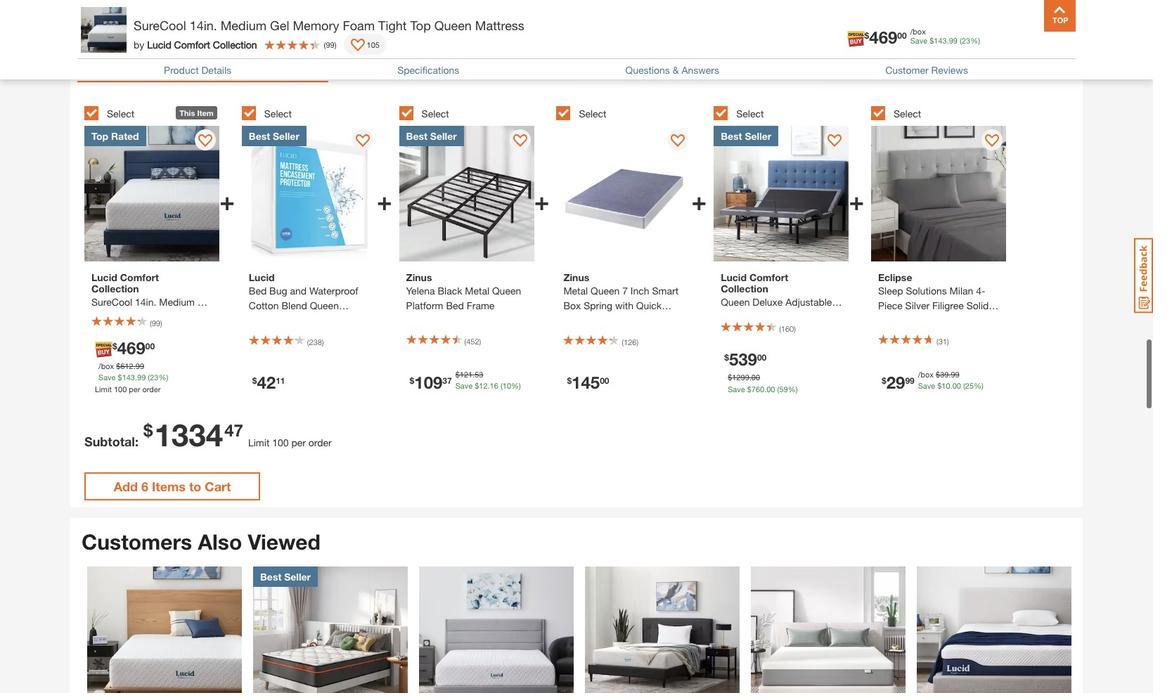Task type: describe. For each thing, give the bounding box(es) containing it.
%) inside $ 1299 . 00 save $ 760 . 00 ( 59 %)
[[788, 384, 798, 393]]

foam
[[343, 18, 375, 33]]

760
[[751, 384, 764, 393]]

spring
[[584, 299, 612, 311]]

2 / 6 group
[[242, 98, 392, 412]]

customers also viewed
[[82, 529, 321, 554]]

best for zinus
[[406, 130, 427, 142]]

metal inside zinus metal queen 7 inch smart box spring with quick assembly
[[563, 284, 588, 296]]

add 6 items to cart
[[114, 479, 231, 494]]

( inside the /box $ 612 . 99 save $ 143 . 99 ( 23 %) limit 100 per order
[[148, 372, 150, 382]]

31
[[938, 337, 947, 346]]

1 horizontal spatial $ 469 00
[[865, 27, 907, 47]]

save inside /box save $ 143 . 99 ( 23 %)
[[910, 36, 927, 45]]

lucid for lucid bed bug and waterproof cotton blend queen encasement mattress protector
[[249, 271, 275, 283]]

47
[[224, 420, 243, 440]]

143 inside the /box $ 612 . 99 save $ 143 . 99 ( 23 %) limit 100 per order
[[122, 372, 135, 382]]

silver
[[905, 299, 930, 311]]

medium
[[221, 18, 267, 33]]

$ 29 99 /box $ 39 . 99 save $ 10 . 00 ( 25 %)
[[882, 369, 984, 392]]

+ inside the 1 / 6 group
[[219, 186, 235, 216]]

lucid bed bug and waterproof cotton blend queen encasement mattress protector
[[249, 271, 358, 340]]

together
[[250, 53, 329, 77]]

$ inside $ 145 00
[[567, 375, 572, 385]]

best for lucid comfort collection
[[721, 130, 742, 142]]

$ 109 37 $ 121 . 53 save $ 12 . 16 ( 10 %)
[[410, 369, 521, 392]]

top rated
[[91, 130, 139, 142]]

. inside /box save $ 143 . 99 ( 23 %)
[[947, 36, 949, 45]]

base
[[741, 310, 764, 322]]

waterproof
[[309, 284, 358, 296]]

piece
[[878, 299, 903, 311]]

452
[[466, 337, 479, 346]]

0 horizontal spatial comfort
[[174, 38, 210, 50]]

order inside subtotal: $ 1334 47 limit 100 per order
[[309, 436, 332, 448]]

select for 6 / 6 group
[[894, 107, 921, 119]]

deluxe
[[753, 295, 783, 307]]

solid
[[967, 299, 989, 311]]

lucid comfort collection queen deluxe adjustable bed base with wireless remote and smart app
[[721, 271, 832, 337]]

/box save $ 143 . 99 ( 23 %)
[[910, 27, 980, 45]]

100 inside the /box $ 612 . 99 save $ 143 . 99 ( 23 %) limit 100 per order
[[114, 384, 127, 393]]

items
[[152, 479, 186, 494]]

10 inside $ 29 99 /box $ 39 . 99 save $ 10 . 00 ( 25 %)
[[942, 381, 950, 390]]

4-
[[976, 284, 985, 296]]

25
[[965, 381, 974, 390]]

sleep solutions milan 4-piece silver filigree solid polyester queen cooling sheet set image
[[871, 126, 1006, 261]]

best seller for zinus
[[406, 130, 457, 142]]

238
[[309, 337, 322, 346]]

612
[[121, 361, 133, 370]]

( 160 )
[[779, 324, 796, 333]]

display image inside the 1 / 6 group
[[198, 134, 212, 148]]

reviews
[[931, 64, 968, 76]]

$ 1299 . 00 save $ 760 . 00 ( 59 %)
[[728, 372, 798, 393]]

37
[[442, 375, 452, 385]]

sleep
[[878, 284, 903, 296]]

smart inside lucid comfort collection queen deluxe adjustable bed base with wireless remote and smart app
[[777, 325, 804, 337]]

( inside $ 109 37 $ 121 . 53 save $ 12 . 16 ( 10 %)
[[501, 381, 503, 390]]

00 up 760
[[752, 372, 760, 382]]

this
[[180, 108, 195, 117]]

by
[[134, 38, 144, 50]]

queen up specifications
[[434, 18, 472, 33]]

and inside lucid bed bug and waterproof cotton blend queen encasement mattress protector
[[290, 284, 307, 296]]

surecool 14in. medium gel memory foam tight top queen mattress
[[134, 18, 524, 33]]

subtotal: $ 1334 47 limit 100 per order
[[84, 416, 332, 453]]

) for mattress
[[322, 337, 324, 346]]

+ for lucid bed bug and waterproof cotton blend queen encasement mattress protector
[[377, 186, 392, 216]]

160
[[781, 324, 794, 333]]

$ 145 00
[[567, 372, 609, 392]]

/box for $
[[98, 361, 114, 370]]

eclipse
[[878, 271, 912, 283]]

top button
[[1044, 0, 1076, 32]]

%) inside the /box $ 612 . 99 save $ 143 . 99 ( 23 %) limit 100 per order
[[159, 372, 168, 382]]

12 in. medium-firm gel and aloe vera hybrid memory foam tight top queen mattress image
[[917, 567, 1072, 693]]

quick
[[636, 299, 662, 311]]

platform
[[406, 299, 443, 311]]

59
[[779, 384, 788, 393]]

adjustable
[[786, 295, 832, 307]]

10 inside $ 109 37 $ 121 . 53 save $ 12 . 16 ( 10 %)
[[503, 381, 511, 390]]

cart
[[205, 479, 231, 494]]

collection inside lucid comfort collection queen deluxe adjustable bed base with wireless remote and smart app
[[721, 282, 768, 294]]

1299
[[732, 372, 749, 382]]

121
[[460, 369, 473, 378]]

zinus for zinus metal queen 7 inch smart box spring with quick assembly
[[563, 271, 589, 283]]

( 31 )
[[937, 337, 949, 346]]

00 up customer
[[897, 30, 907, 40]]

$ 539 00
[[724, 349, 767, 369]]

12 in. medium to firm gel memory foam tight top queen mattress, oeko-tex standard 100 certification mattresses image
[[751, 567, 906, 693]]

14in.
[[190, 18, 217, 33]]

set
[[906, 328, 921, 340]]

select for 2 / 6 group
[[264, 107, 292, 119]]

53
[[475, 369, 483, 378]]

frequently bought together
[[77, 53, 329, 77]]

126
[[624, 337, 637, 346]]

protector
[[249, 328, 290, 340]]

best seller for lucid comfort collection
[[721, 130, 771, 142]]

surecool 12in. firm gel memory foam tight top queen mattress image
[[419, 567, 574, 693]]

lucid for lucid comfort collection queen deluxe adjustable bed base with wireless remote and smart app
[[721, 271, 747, 283]]

10 in. firm gel memory foam tight top queen mattress image
[[585, 567, 740, 693]]

) for wireless
[[794, 324, 796, 333]]

bed inside lucid bed bug and waterproof cotton blend queen encasement mattress protector
[[249, 284, 267, 296]]

16
[[490, 381, 498, 390]]

( 452 )
[[464, 337, 481, 346]]

bug
[[269, 284, 287, 296]]

mattress for encasement
[[306, 314, 344, 326]]

00 inside $ 29 99 /box $ 39 . 99 save $ 10 . 00 ( 25 %)
[[952, 381, 961, 390]]

product image image
[[81, 7, 127, 53]]

( inside /box save $ 143 . 99 ( 23 %)
[[960, 36, 962, 45]]

frequently
[[77, 53, 172, 77]]

best seller for lucid
[[249, 130, 299, 142]]

wireless
[[787, 310, 824, 322]]

display image for lucid bed bug and waterproof cotton blend queen encasement mattress protector
[[356, 134, 370, 148]]

&
[[673, 64, 679, 76]]

00 left 59
[[767, 384, 775, 393]]

/box inside $ 29 99 /box $ 39 . 99 save $ 10 . 00 ( 25 %)
[[918, 369, 934, 378]]

$ 42 11
[[252, 372, 285, 392]]

( inside 4 / 6 group
[[622, 337, 624, 346]]

queen inside zinus yelena black metal queen platform bed frame
[[492, 284, 521, 296]]

+ for zinus yelena black metal queen platform bed frame
[[534, 186, 549, 216]]

sheet
[[878, 328, 904, 340]]

1 / 6 group
[[84, 98, 235, 412]]

display image inside 105 'dropdown button'
[[351, 39, 365, 53]]

limit inside the /box $ 612 . 99 save $ 143 . 99 ( 23 %) limit 100 per order
[[95, 384, 112, 393]]

per inside the /box $ 612 . 99 save $ 143 . 99 ( 23 %) limit 100 per order
[[129, 384, 140, 393]]

answers
[[682, 64, 719, 76]]

viewed
[[248, 529, 321, 554]]

customer reviews
[[885, 64, 968, 76]]

smart inside zinus metal queen 7 inch smart box spring with quick assembly
[[652, 284, 679, 296]]

remote
[[721, 325, 755, 337]]

39
[[940, 369, 949, 378]]



Task type: vqa. For each thing, say whether or not it's contained in the screenshot.
the Frequently
yes



Task type: locate. For each thing, give the bounding box(es) containing it.
save down 121
[[455, 381, 473, 390]]

0 horizontal spatial and
[[290, 284, 307, 296]]

bought
[[177, 53, 244, 77]]

00 down assembly
[[600, 375, 609, 385]]

with inside lucid comfort collection queen deluxe adjustable bed base with wireless remote and smart app
[[766, 310, 785, 322]]

1 vertical spatial smart
[[777, 325, 804, 337]]

1 vertical spatial mattress
[[306, 314, 344, 326]]

queen down filigree
[[922, 314, 951, 326]]

and down base
[[758, 325, 775, 337]]

customer reviews button
[[885, 64, 968, 76], [885, 64, 968, 76]]

bed bug and waterproof cotton blend queen encasement mattress protector image
[[242, 126, 377, 261]]

1 horizontal spatial with
[[766, 310, 785, 322]]

save down 1299
[[728, 384, 745, 393]]

limit right 47
[[248, 436, 269, 448]]

105
[[367, 40, 380, 49]]

0 horizontal spatial $ 469 00
[[112, 338, 155, 357]]

%) inside $ 29 99 /box $ 39 . 99 save $ 10 . 00 ( 25 %)
[[974, 381, 984, 390]]

$ inside /box save $ 143 . 99 ( 23 %)
[[930, 36, 934, 45]]

/box inside the /box $ 612 . 99 save $ 143 . 99 ( 23 %) limit 100 per order
[[98, 361, 114, 370]]

10 right 16
[[503, 381, 511, 390]]

+ inside 2 / 6 group
[[377, 186, 392, 216]]

1 horizontal spatial smart
[[777, 325, 804, 337]]

per down the 612
[[129, 384, 140, 393]]

zinus up yelena
[[406, 271, 432, 283]]

0 horizontal spatial smart
[[652, 284, 679, 296]]

1 horizontal spatial 143
[[934, 36, 947, 45]]

select inside 4 / 6 group
[[579, 107, 606, 119]]

1 horizontal spatial per
[[291, 436, 306, 448]]

pureflow 14in. plush gel memory foam tight top queen mattress image
[[87, 567, 242, 693]]

) for quick
[[637, 337, 638, 346]]

zinus inside zinus metal queen 7 inch smart box spring with quick assembly
[[563, 271, 589, 283]]

cotton
[[249, 299, 279, 311]]

0 vertical spatial per
[[129, 384, 140, 393]]

eclipse sleep solutions milan 4- piece silver filigree solid polyester queen cooling sheet set
[[878, 271, 989, 340]]

bed
[[249, 284, 267, 296], [446, 299, 464, 311], [721, 310, 739, 322]]

539
[[729, 349, 757, 369]]

23 up 1334
[[150, 372, 159, 382]]

per right 47
[[291, 436, 306, 448]]

4 + from the left
[[692, 186, 707, 216]]

order
[[142, 384, 161, 393], [309, 436, 332, 448]]

469 inside the 1 / 6 group
[[117, 338, 145, 357]]

save inside $ 109 37 $ 121 . 53 save $ 12 . 16 ( 10 %)
[[455, 381, 473, 390]]

customers
[[82, 529, 192, 554]]

questions & answers
[[625, 64, 719, 76]]

metal queen 7 inch smart box spring with quick assembly image
[[556, 126, 692, 261]]

0 vertical spatial limit
[[95, 384, 112, 393]]

$ inside $ 42 11
[[252, 375, 257, 385]]

143 down the 612
[[122, 372, 135, 382]]

display image inside 5 / 6 group
[[828, 134, 842, 148]]

/box inside /box save $ 143 . 99 ( 23 %)
[[910, 27, 926, 36]]

0 horizontal spatial display image
[[198, 134, 212, 148]]

23 inside the /box $ 612 . 99 save $ 143 . 99 ( 23 %) limit 100 per order
[[150, 372, 159, 382]]

1 zinus from the left
[[406, 271, 432, 283]]

2 metal from the left
[[563, 284, 588, 296]]

469 up customer
[[869, 27, 897, 47]]

0 horizontal spatial 100
[[114, 384, 127, 393]]

queen inside zinus metal queen 7 inch smart box spring with quick assembly
[[591, 284, 620, 296]]

0 vertical spatial order
[[142, 384, 161, 393]]

3 select from the left
[[422, 107, 449, 119]]

display image
[[198, 134, 212, 148], [356, 134, 370, 148], [828, 134, 842, 148]]

12
[[479, 381, 488, 390]]

0 vertical spatial smart
[[652, 284, 679, 296]]

/box left the 612
[[98, 361, 114, 370]]

seller inside 2 / 6 group
[[273, 130, 299, 142]]

+ inside 5 / 6 group
[[849, 186, 864, 216]]

) inside 2 / 6 group
[[322, 337, 324, 346]]

queen
[[434, 18, 472, 33], [492, 284, 521, 296], [591, 284, 620, 296], [721, 295, 750, 307], [310, 299, 339, 311], [922, 314, 951, 326]]

2 zinus from the left
[[563, 271, 589, 283]]

collection
[[213, 38, 257, 50], [721, 282, 768, 294]]

1 display image from the left
[[198, 134, 212, 148]]

select for the 1 / 6 group at the left
[[107, 107, 134, 119]]

with down deluxe
[[766, 310, 785, 322]]

seller
[[273, 130, 299, 142], [430, 130, 457, 142], [745, 130, 771, 142], [284, 571, 311, 583]]

1 vertical spatial and
[[758, 325, 775, 337]]

product details
[[164, 64, 231, 76]]

limit inside subtotal: $ 1334 47 limit 100 per order
[[248, 436, 269, 448]]

yelena
[[406, 284, 435, 296]]

/box
[[910, 27, 926, 36], [98, 361, 114, 370], [918, 369, 934, 378]]

top inside the 1 / 6 group
[[91, 130, 108, 142]]

select inside 3 / 6 group
[[422, 107, 449, 119]]

per inside subtotal: $ 1334 47 limit 100 per order
[[291, 436, 306, 448]]

5 / 6 group
[[714, 98, 864, 412]]

1 vertical spatial collection
[[721, 282, 768, 294]]

0 horizontal spatial with
[[615, 299, 633, 311]]

( 126 )
[[622, 337, 638, 346]]

save inside $ 1299 . 00 save $ 760 . 00 ( 59 %)
[[728, 384, 745, 393]]

11
[[276, 375, 285, 385]]

save up customer reviews
[[910, 36, 927, 45]]

5 + from the left
[[849, 186, 864, 216]]

0 horizontal spatial 10
[[503, 381, 511, 390]]

item
[[197, 108, 214, 117]]

105 button
[[343, 34, 387, 55]]

queen inside the eclipse sleep solutions milan 4- piece silver filigree solid polyester queen cooling sheet set
[[922, 314, 951, 326]]

lucid inside lucid bed bug and waterproof cotton blend queen encasement mattress protector
[[249, 271, 275, 283]]

metal up box on the top of the page
[[563, 284, 588, 296]]

469 up the 612
[[117, 338, 145, 357]]

1 horizontal spatial 469
[[869, 27, 897, 47]]

zinus
[[406, 271, 432, 283], [563, 271, 589, 283]]

( 99 )
[[324, 40, 336, 49]]

1 10 from the left
[[503, 381, 511, 390]]

feedback link image
[[1134, 238, 1153, 314]]

1 vertical spatial top
[[91, 130, 108, 142]]

app
[[807, 325, 825, 337]]

$ inside subtotal: $ 1334 47 limit 100 per order
[[143, 420, 153, 440]]

1 horizontal spatial metal
[[563, 284, 588, 296]]

queen deluxe adjustable bed base with wireless remote and smart app image
[[714, 126, 849, 261]]

best for lucid
[[249, 130, 270, 142]]

frame
[[467, 299, 495, 311]]

1 + from the left
[[219, 186, 235, 216]]

and up "blend"
[[290, 284, 307, 296]]

gel
[[270, 18, 289, 33]]

29
[[886, 372, 905, 392]]

2 10 from the left
[[942, 381, 950, 390]]

2 select from the left
[[264, 107, 292, 119]]

and
[[290, 284, 307, 296], [758, 325, 775, 337]]

0 horizontal spatial metal
[[465, 284, 489, 296]]

best
[[249, 130, 270, 142], [406, 130, 427, 142], [721, 130, 742, 142], [260, 571, 281, 583]]

) for polyester
[[947, 337, 949, 346]]

2 + from the left
[[377, 186, 392, 216]]

( inside 2 / 6 group
[[307, 337, 309, 346]]

surecool
[[134, 18, 186, 33]]

6
[[141, 479, 148, 494]]

best inside 3 / 6 group
[[406, 130, 427, 142]]

metal
[[465, 284, 489, 296], [563, 284, 588, 296]]

polyester
[[878, 314, 919, 326]]

best inside 5 / 6 group
[[721, 130, 742, 142]]

10 down '39'
[[942, 381, 950, 390]]

00 inside $ 145 00
[[600, 375, 609, 385]]

0 horizontal spatial top
[[91, 130, 108, 142]]

1 select from the left
[[107, 107, 134, 119]]

0 horizontal spatial zinus
[[406, 271, 432, 283]]

1 horizontal spatial 100
[[272, 436, 289, 448]]

2 display image from the left
[[356, 134, 370, 148]]

1 vertical spatial limit
[[248, 436, 269, 448]]

yelena black metal queen platform bed frame image
[[399, 126, 534, 261]]

metal inside zinus yelena black metal queen platform bed frame
[[465, 284, 489, 296]]

seller for zinus
[[430, 130, 457, 142]]

seller inside 3 / 6 group
[[430, 130, 457, 142]]

+ inside 3 / 6 group
[[534, 186, 549, 216]]

collection up deluxe
[[721, 282, 768, 294]]

4 / 6 group
[[556, 98, 707, 412]]

0 horizontal spatial order
[[142, 384, 161, 393]]

display image for lucid comfort collection queen deluxe adjustable bed base with wireless remote and smart app
[[828, 134, 842, 148]]

3 / 6 group
[[399, 98, 549, 412]]

1 horizontal spatial limit
[[248, 436, 269, 448]]

1 horizontal spatial 23
[[962, 36, 970, 45]]

queen up spring
[[591, 284, 620, 296]]

filigree
[[932, 299, 964, 311]]

zinus for zinus yelena black metal queen platform bed frame
[[406, 271, 432, 283]]

product
[[164, 64, 199, 76]]

) inside 4 / 6 group
[[637, 337, 638, 346]]

%) inside $ 109 37 $ 121 . 53 save $ 12 . 16 ( 10 %)
[[511, 381, 521, 390]]

inch
[[631, 284, 649, 296]]

save right 29
[[918, 381, 935, 390]]

seller for lucid
[[273, 130, 299, 142]]

0 vertical spatial top
[[410, 18, 431, 33]]

and inside lucid comfort collection queen deluxe adjustable bed base with wireless remote and smart app
[[758, 325, 775, 337]]

0 vertical spatial comfort
[[174, 38, 210, 50]]

0 horizontal spatial lucid
[[147, 38, 171, 50]]

0 vertical spatial $ 469 00
[[865, 27, 907, 47]]

1334
[[154, 416, 223, 453]]

2 horizontal spatial lucid
[[721, 271, 747, 283]]

best seller inside 3 / 6 group
[[406, 130, 457, 142]]

5 select from the left
[[736, 107, 764, 119]]

limit up subtotal:
[[95, 384, 112, 393]]

2 horizontal spatial display image
[[828, 134, 842, 148]]

0 vertical spatial 469
[[869, 27, 897, 47]]

1 horizontal spatial 10
[[942, 381, 950, 390]]

select inside 6 / 6 group
[[894, 107, 921, 119]]

lucid up base
[[721, 271, 747, 283]]

3 + from the left
[[534, 186, 549, 216]]

queen up base
[[721, 295, 750, 307]]

best seller inside 2 / 6 group
[[249, 130, 299, 142]]

select inside 2 / 6 group
[[264, 107, 292, 119]]

00 up $ 1299 . 00 save $ 760 . 00 ( 59 %)
[[757, 352, 767, 362]]

0 horizontal spatial mattress
[[306, 314, 344, 326]]

1 vertical spatial order
[[309, 436, 332, 448]]

bed up remote
[[721, 310, 739, 322]]

zinus metal queen 7 inch smart box spring with quick assembly
[[563, 271, 679, 326]]

1 horizontal spatial zinus
[[563, 271, 589, 283]]

0 horizontal spatial limit
[[95, 384, 112, 393]]

$ 469 00 up customer
[[865, 27, 907, 47]]

zinus yelena black metal queen platform bed frame
[[406, 271, 521, 311]]

select for 4 / 6 group
[[579, 107, 606, 119]]

best seller inside 5 / 6 group
[[721, 130, 771, 142]]

top
[[410, 18, 431, 33], [91, 130, 108, 142]]

%) inside /box save $ 143 . 99 ( 23 %)
[[970, 36, 980, 45]]

bed down black
[[446, 299, 464, 311]]

mattress for queen
[[475, 18, 524, 33]]

) inside 5 / 6 group
[[794, 324, 796, 333]]

$ 469 00 up the 612
[[112, 338, 155, 357]]

14 in. medium memory foam hybrid individually wrapped innerspring tight top queen mattress image
[[253, 567, 408, 693]]

143 inside /box save $ 143 . 99 ( 23 %)
[[934, 36, 947, 45]]

display image inside 2 / 6 group
[[356, 134, 370, 148]]

per
[[129, 384, 140, 393], [291, 436, 306, 448]]

solutions
[[906, 284, 947, 296]]

00 left the 25
[[952, 381, 961, 390]]

bed for 539
[[721, 310, 739, 322]]

1 horizontal spatial top
[[410, 18, 431, 33]]

99 inside /box save $ 143 . 99 ( 23 %)
[[949, 36, 958, 45]]

10
[[503, 381, 511, 390], [942, 381, 950, 390]]

save
[[910, 36, 927, 45], [98, 372, 116, 382], [455, 381, 473, 390], [918, 381, 935, 390], [728, 384, 745, 393]]

99
[[949, 36, 958, 45], [326, 40, 334, 49], [136, 361, 144, 370], [951, 369, 959, 378], [137, 372, 146, 382], [905, 375, 915, 385]]

with inside zinus metal queen 7 inch smart box spring with quick assembly
[[615, 299, 633, 311]]

queen inside lucid bed bug and waterproof cotton blend queen encasement mattress protector
[[310, 299, 339, 311]]

with for deluxe
[[766, 310, 785, 322]]

143 up reviews
[[934, 36, 947, 45]]

( inside $ 1299 . 00 save $ 760 . 00 ( 59 %)
[[777, 384, 779, 393]]

1 horizontal spatial and
[[758, 325, 775, 337]]

1 horizontal spatial comfort
[[749, 271, 788, 283]]

collection down 'medium'
[[213, 38, 257, 50]]

bed inside lucid comfort collection queen deluxe adjustable bed base with wireless remote and smart app
[[721, 310, 739, 322]]

469
[[869, 27, 897, 47], [117, 338, 145, 357]]

7
[[622, 284, 628, 296]]

0 horizontal spatial collection
[[213, 38, 257, 50]]

) inside 6 / 6 group
[[947, 337, 949, 346]]

/box $ 612 . 99 save $ 143 . 99 ( 23 %) limit 100 per order
[[95, 361, 168, 393]]

100
[[114, 384, 127, 393], [272, 436, 289, 448]]

4 select from the left
[[579, 107, 606, 119]]

1 vertical spatial 100
[[272, 436, 289, 448]]

by lucid comfort collection
[[134, 38, 257, 50]]

100 down the 612
[[114, 384, 127, 393]]

1 horizontal spatial bed
[[446, 299, 464, 311]]

1 vertical spatial 23
[[150, 372, 159, 382]]

1 vertical spatial 469
[[117, 338, 145, 357]]

0 vertical spatial and
[[290, 284, 307, 296]]

1 metal from the left
[[465, 284, 489, 296]]

save inside the /box $ 612 . 99 save $ 143 . 99 ( 23 %) limit 100 per order
[[98, 372, 116, 382]]

zinus inside zinus yelena black metal queen platform bed frame
[[406, 271, 432, 283]]

queen up frame
[[492, 284, 521, 296]]

specifications button
[[397, 64, 459, 76], [397, 64, 459, 76]]

0 vertical spatial 143
[[934, 36, 947, 45]]

23 inside /box save $ 143 . 99 ( 23 %)
[[962, 36, 970, 45]]

0 horizontal spatial 143
[[122, 372, 135, 382]]

( 238 )
[[307, 337, 324, 346]]

+ inside 4 / 6 group
[[692, 186, 707, 216]]

lucid down surecool
[[147, 38, 171, 50]]

queen down waterproof
[[310, 299, 339, 311]]

rated
[[111, 130, 139, 142]]

comfort down 14in.
[[174, 38, 210, 50]]

seller inside 5 / 6 group
[[745, 130, 771, 142]]

with down the 7
[[615, 299, 633, 311]]

0 vertical spatial 100
[[114, 384, 127, 393]]

1 horizontal spatial display image
[[356, 134, 370, 148]]

bed for 109
[[446, 299, 464, 311]]

zinus up box on the top of the page
[[563, 271, 589, 283]]

3 display image from the left
[[828, 134, 842, 148]]

1 horizontal spatial order
[[309, 436, 332, 448]]

bed inside zinus yelena black metal queen platform bed frame
[[446, 299, 464, 311]]

1 horizontal spatial collection
[[721, 282, 768, 294]]

1 vertical spatial $ 469 00
[[112, 338, 155, 357]]

$ 469 00
[[865, 27, 907, 47], [112, 338, 155, 357]]

1 vertical spatial 143
[[122, 372, 135, 382]]

memory
[[293, 18, 339, 33]]

0 horizontal spatial per
[[129, 384, 140, 393]]

add 6 items to cart button
[[84, 472, 260, 500]]

questions
[[625, 64, 670, 76]]

this item
[[180, 108, 214, 117]]

top right tight
[[410, 18, 431, 33]]

with
[[615, 299, 633, 311], [766, 310, 785, 322]]

seller for lucid comfort collection
[[745, 130, 771, 142]]

$ inside $ 539 00
[[724, 352, 729, 362]]

blend
[[282, 299, 307, 311]]

1 vertical spatial per
[[291, 436, 306, 448]]

/box left '39'
[[918, 369, 934, 378]]

order inside the /box $ 612 . 99 save $ 143 . 99 ( 23 %) limit 100 per order
[[142, 384, 161, 393]]

100 right 47
[[272, 436, 289, 448]]

with for inch
[[615, 299, 633, 311]]

1 horizontal spatial mattress
[[475, 18, 524, 33]]

lucid up bug
[[249, 271, 275, 283]]

6 / 6 group
[[871, 98, 1021, 412]]

00 inside $ 539 00
[[757, 352, 767, 362]]

top left rated
[[91, 130, 108, 142]]

details
[[201, 64, 231, 76]]

select for 5 / 6 group
[[736, 107, 764, 119]]

0 vertical spatial collection
[[213, 38, 257, 50]]

add
[[114, 479, 138, 494]]

display image
[[351, 39, 365, 53], [513, 134, 527, 148], [670, 134, 685, 148], [985, 134, 999, 148]]

mattress inside lucid bed bug and waterproof cotton blend queen encasement mattress protector
[[306, 314, 344, 326]]

cooling
[[954, 314, 988, 326]]

metal up frame
[[465, 284, 489, 296]]

best inside 2 / 6 group
[[249, 130, 270, 142]]

+ for lucid comfort collection queen deluxe adjustable bed base with wireless remote and smart app
[[849, 186, 864, 216]]

100 inside subtotal: $ 1334 47 limit 100 per order
[[272, 436, 289, 448]]

select inside 5 / 6 group
[[736, 107, 764, 119]]

queen inside lucid comfort collection queen deluxe adjustable bed base with wireless remote and smart app
[[721, 295, 750, 307]]

0 vertical spatial 23
[[962, 36, 970, 45]]

comfort up deluxe
[[749, 271, 788, 283]]

bed up the cotton
[[249, 284, 267, 296]]

) inside 3 / 6 group
[[479, 337, 481, 346]]

0 vertical spatial mattress
[[475, 18, 524, 33]]

smart up quick on the top
[[652, 284, 679, 296]]

select for 3 / 6 group
[[422, 107, 449, 119]]

00 inside the 1 / 6 group
[[145, 340, 155, 351]]

lucid inside lucid comfort collection queen deluxe adjustable bed base with wireless remote and smart app
[[721, 271, 747, 283]]

$ 469 00 inside the 1 / 6 group
[[112, 338, 155, 357]]

23 up reviews
[[962, 36, 970, 45]]

2 horizontal spatial bed
[[721, 310, 739, 322]]

specifications
[[397, 64, 459, 76]]

mattress
[[475, 18, 524, 33], [306, 314, 344, 326]]

0 horizontal spatial bed
[[249, 284, 267, 296]]

/box for save
[[910, 27, 926, 36]]

comfort inside lucid comfort collection queen deluxe adjustable bed base with wireless remote and smart app
[[749, 271, 788, 283]]

subtotal:
[[84, 434, 139, 449]]

customer
[[885, 64, 929, 76]]

smart down wireless
[[777, 325, 804, 337]]

145
[[572, 372, 600, 392]]

save up subtotal:
[[98, 372, 116, 382]]

00 up the /box $ 612 . 99 save $ 143 . 99 ( 23 %) limit 100 per order
[[145, 340, 155, 351]]

save inside $ 29 99 /box $ 39 . 99 save $ 10 . 00 ( 25 %)
[[918, 381, 935, 390]]

0 horizontal spatial 469
[[117, 338, 145, 357]]

select inside the 1 / 6 group
[[107, 107, 134, 119]]

0 horizontal spatial 23
[[150, 372, 159, 382]]

1 vertical spatial comfort
[[749, 271, 788, 283]]

box
[[563, 299, 581, 311]]

6 select from the left
[[894, 107, 921, 119]]

( inside $ 29 99 /box $ 39 . 99 save $ 10 . 00 ( 25 %)
[[963, 381, 965, 390]]

1 horizontal spatial lucid
[[249, 271, 275, 283]]

/box up customer reviews
[[910, 27, 926, 36]]



